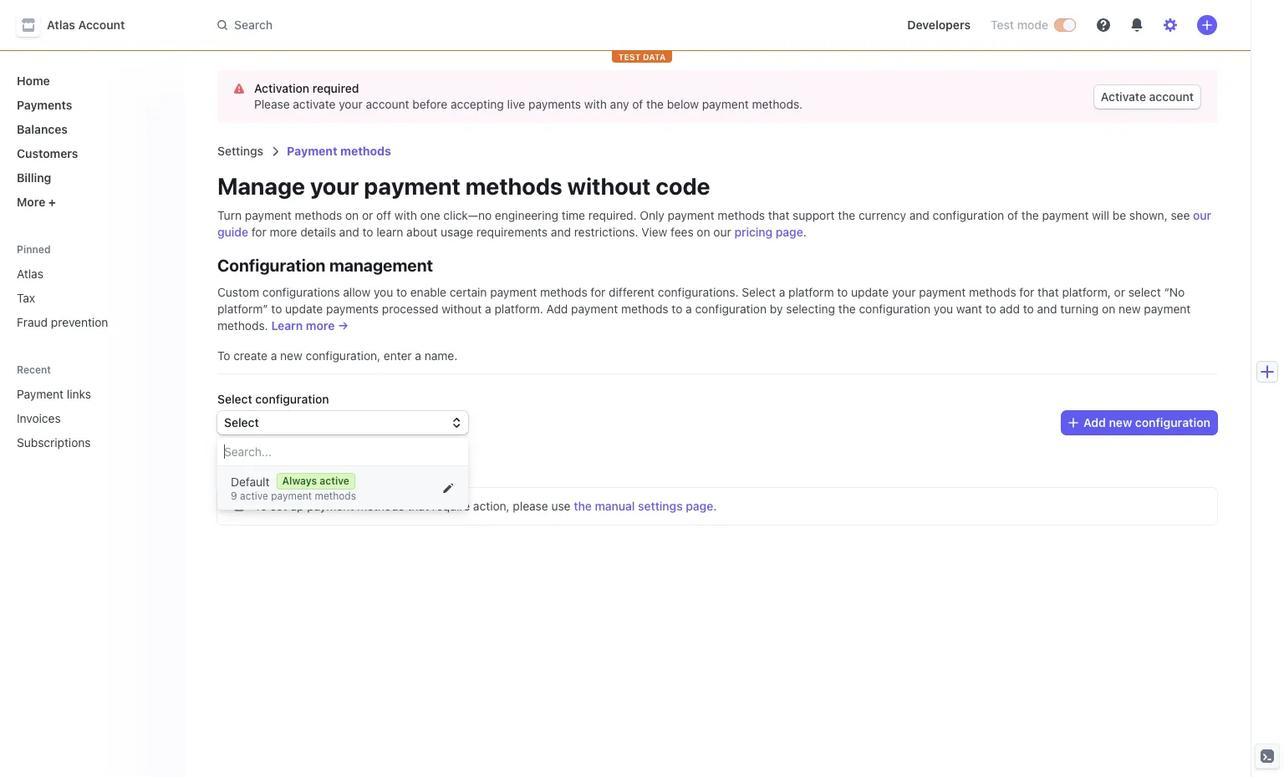 Task type: vqa. For each thing, say whether or not it's contained in the screenshot.
Settings icon
yes



Task type: describe. For each thing, give the bounding box(es) containing it.
payment for payment links
[[17, 387, 64, 401]]

payment up fees
[[668, 208, 714, 222]]

pricing
[[734, 225, 773, 239]]

0 vertical spatial that
[[768, 208, 789, 222]]

enable
[[410, 285, 446, 299]]

activate
[[1101, 89, 1146, 104]]

balances
[[17, 122, 68, 136]]

1 vertical spatial update
[[285, 302, 323, 316]]

atlas link
[[10, 260, 171, 288]]

data
[[643, 52, 666, 62]]

invoices link
[[10, 405, 147, 432]]

Search search field
[[207, 10, 679, 41]]

to for to set up payment methods that require action, please use the manual settings page .
[[254, 499, 267, 513]]

prevention
[[51, 315, 108, 329]]

will
[[1092, 208, 1109, 222]]

pinned navigation links element
[[10, 242, 171, 336]]

1 horizontal spatial for
[[591, 285, 606, 299]]

1 horizontal spatial on
[[697, 225, 710, 239]]

to right platform
[[837, 285, 848, 299]]

select inside custom configurations allow you to enable certain payment methods for different configurations. select a platform to update your payment methods for that platform, or select "no platform" to update payments processed without a platform. add payment methods to a configuration by selecting the configuration you want to add to and turning on new payment methods.
[[742, 285, 776, 299]]

always
[[282, 475, 317, 487]]

subscriptions link
[[10, 429, 147, 456]]

set
[[270, 499, 287, 513]]

search
[[234, 18, 273, 32]]

by
[[770, 302, 783, 316]]

require
[[432, 499, 470, 513]]

select
[[1128, 285, 1161, 299]]

settings link
[[217, 144, 263, 158]]

certain
[[450, 285, 487, 299]]

add inside custom configurations allow you to enable certain payment methods for different configurations. select a platform to update your payment methods for that platform, or select "no platform" to update payments processed without a platform. add payment methods to a configuration by selecting the configuration you want to add to and turning on new payment methods.
[[546, 302, 568, 316]]

methods. inside custom configurations allow you to enable certain payment methods for different configurations. select a platform to update your payment methods for that platform, or select "no platform" to update payments processed without a platform. add payment methods to a configuration by selecting the configuration you want to add to and turning on new payment methods.
[[217, 318, 268, 333]]

platform.
[[494, 302, 543, 316]]

without inside custom configurations allow you to enable certain payment methods for different configurations. select a platform to update your payment methods for that platform, or select "no platform" to update payments processed without a platform. add payment methods to a configuration by selecting the configuration you want to add to and turning on new payment methods.
[[442, 302, 482, 316]]

methods down the search... field
[[357, 499, 404, 513]]

account
[[78, 18, 125, 32]]

to set up payment methods that require action, please use the manual settings page .
[[254, 499, 717, 513]]

0 horizontal spatial .
[[713, 499, 717, 513]]

required.
[[588, 208, 637, 222]]

Search text field
[[207, 10, 679, 41]]

view
[[641, 225, 667, 239]]

activate
[[293, 97, 336, 111]]

below
[[667, 97, 699, 111]]

activation required please activate your account before accepting live payments with any of the below payment methods.
[[254, 81, 803, 111]]

before
[[412, 97, 447, 111]]

name.
[[424, 349, 457, 363]]

payments inside activation required please activate your account before accepting live payments with any of the below payment methods.
[[528, 97, 581, 111]]

to down configurations.
[[672, 302, 682, 316]]

methods up add
[[969, 285, 1016, 299]]

0 vertical spatial svg image
[[443, 484, 453, 494]]

and down time
[[551, 225, 571, 239]]

to right add
[[1023, 302, 1034, 316]]

usage
[[441, 225, 473, 239]]

any
[[610, 97, 629, 111]]

configuration inside button
[[1135, 415, 1210, 430]]

pricing page link
[[734, 225, 803, 239]]

home
[[17, 74, 50, 88]]

to up learn
[[271, 302, 282, 316]]

fraud
[[17, 315, 48, 329]]

about
[[406, 225, 437, 239]]

payment down always
[[271, 490, 312, 502]]

developers link
[[901, 12, 977, 38]]

recent element
[[0, 380, 184, 456]]

allow
[[343, 285, 371, 299]]

methods. inside activation required please activate your account before accepting live payments with any of the below payment methods.
[[752, 97, 803, 111]]

a down certain
[[485, 302, 491, 316]]

platform"
[[217, 302, 268, 316]]

payment methods
[[287, 144, 391, 158]]

our guide
[[217, 208, 1211, 239]]

select for select
[[224, 415, 259, 430]]

activation
[[254, 81, 309, 95]]

learn more →
[[271, 318, 349, 333]]

add new configuration
[[1083, 415, 1210, 430]]

payment left "will"
[[1042, 208, 1089, 222]]

different
[[609, 285, 655, 299]]

select button
[[217, 411, 468, 435]]

new inside button
[[1109, 415, 1132, 430]]

new inside custom configurations allow you to enable certain payment methods for different configurations. select a platform to update your payment methods for that platform, or select "no platform" to update payments processed without a platform. add payment methods to a configuration by selecting the configuration you want to add to and turning on new payment methods.
[[1119, 302, 1141, 316]]

links
[[67, 387, 91, 401]]

svg image
[[234, 84, 244, 94]]

payments
[[17, 98, 72, 112]]

mode
[[1017, 18, 1048, 32]]

activate account
[[1101, 89, 1194, 104]]

only
[[640, 208, 664, 222]]

of inside activation required please activate your account before accepting live payments with any of the below payment methods.
[[632, 97, 643, 111]]

billing
[[17, 171, 51, 185]]

enter
[[384, 349, 412, 363]]

to up processed
[[396, 285, 407, 299]]

selecting
[[786, 302, 835, 316]]

add inside button
[[1083, 415, 1106, 430]]

payment down "no
[[1144, 302, 1191, 316]]

invoices
[[17, 411, 61, 426]]

payment for payment methods
[[287, 144, 337, 158]]

settings
[[638, 499, 683, 513]]

live
[[507, 97, 525, 111]]

and inside custom configurations allow you to enable certain payment methods for different configurations. select a platform to update your payment methods for that platform, or select "no platform" to update payments processed without a platform. add payment methods to a configuration by selecting the configuration you want to add to and turning on new payment methods.
[[1037, 302, 1057, 316]]

pinned
[[17, 243, 51, 256]]

the left "will"
[[1021, 208, 1039, 222]]

click—no
[[443, 208, 492, 222]]

that inside custom configurations allow you to enable certain payment methods for different configurations. select a platform to update your payment methods for that platform, or select "no platform" to update payments processed without a platform. add payment methods to a configuration by selecting the configuration you want to add to and turning on new payment methods.
[[1038, 285, 1059, 299]]

methods up the pricing
[[718, 208, 765, 222]]

payment up "want"
[[919, 285, 966, 299]]

1 vertical spatial page
[[686, 499, 713, 513]]

up
[[290, 499, 304, 513]]

turn
[[217, 208, 242, 222]]

developers
[[907, 18, 971, 32]]

on inside custom configurations allow you to enable certain payment methods for different configurations. select a platform to update your payment methods for that platform, or select "no platform" to update payments processed without a platform. add payment methods to a configuration by selecting the configuration you want to add to and turning on new payment methods.
[[1102, 302, 1115, 316]]

the right "support"
[[838, 208, 855, 222]]

balances link
[[10, 115, 171, 143]]

"no
[[1164, 285, 1185, 299]]

be
[[1112, 208, 1126, 222]]

methods down different on the top of page
[[621, 302, 668, 316]]

test
[[618, 52, 641, 62]]

restrictions.
[[574, 225, 638, 239]]

your inside activation required please activate your account before accepting live payments with any of the below payment methods.
[[339, 97, 363, 111]]

with inside activation required please activate your account before accepting live payments with any of the below payment methods.
[[584, 97, 607, 111]]

action,
[[473, 499, 510, 513]]

code
[[656, 172, 710, 200]]

Search... field
[[217, 438, 468, 466]]

test data
[[618, 52, 666, 62]]

0 horizontal spatial for
[[251, 225, 266, 239]]

recent
[[17, 364, 51, 376]]

tax link
[[10, 284, 171, 312]]



Task type: locate. For each thing, give the bounding box(es) containing it.
for right guide
[[251, 225, 266, 239]]

payment links link
[[10, 380, 147, 408]]

2 vertical spatial select
[[224, 415, 259, 430]]

payment inside payment links link
[[17, 387, 64, 401]]

and right details
[[339, 225, 359, 239]]

always active
[[282, 475, 349, 487]]

0 horizontal spatial methods.
[[217, 318, 268, 333]]

2 horizontal spatial that
[[1038, 285, 1059, 299]]

time
[[562, 208, 585, 222]]

to create a new configuration, enter a name.
[[217, 349, 457, 363]]

the right use
[[574, 499, 592, 513]]

0 horizontal spatial you
[[374, 285, 393, 299]]

or inside custom configurations allow you to enable certain payment methods for different configurations. select a platform to update your payment methods for that platform, or select "no platform" to update payments processed without a platform. add payment methods to a configuration by selecting the configuration you want to add to and turning on new payment methods.
[[1114, 285, 1125, 299]]

to for to create a new configuration, enter a name.
[[217, 349, 230, 363]]

methods up platform.
[[540, 285, 587, 299]]

activate account button
[[1094, 85, 1200, 109]]

one
[[420, 208, 440, 222]]

active for 9
[[240, 490, 268, 502]]

0 horizontal spatial to
[[217, 349, 230, 363]]

0 horizontal spatial of
[[632, 97, 643, 111]]

1 vertical spatial select
[[217, 392, 252, 406]]

atlas for atlas account
[[47, 18, 75, 32]]

0 vertical spatial add
[[546, 302, 568, 316]]

page right settings
[[686, 499, 713, 513]]

0 horizontal spatial or
[[362, 208, 373, 222]]

select down the create on the top of the page
[[217, 392, 252, 406]]

payments down the allow
[[326, 302, 379, 316]]

processed
[[382, 302, 438, 316]]

1 horizontal spatial our
[[1193, 208, 1211, 222]]

1 vertical spatial you
[[934, 302, 953, 316]]

or left "select"
[[1114, 285, 1125, 299]]

0 horizontal spatial with
[[394, 208, 417, 222]]

details
[[300, 225, 336, 239]]

default
[[231, 474, 270, 489]]

page
[[776, 225, 803, 239], [686, 499, 713, 513]]

our right 'see'
[[1193, 208, 1211, 222]]

2 vertical spatial new
[[1109, 415, 1132, 430]]

atlas inside pinned element
[[17, 267, 43, 281]]

1 horizontal spatial without
[[567, 172, 651, 200]]

settings
[[217, 144, 263, 158]]

to left the create on the top of the page
[[217, 349, 230, 363]]

1 horizontal spatial account
[[1149, 89, 1194, 104]]

account left 'before'
[[366, 97, 409, 111]]

notifications image
[[1130, 18, 1144, 32]]

payments inside custom configurations allow you to enable certain payment methods for different configurations. select a platform to update your payment methods for that platform, or select "no platform" to update payments processed without a platform. add payment methods to a configuration by selecting the configuration you want to add to and turning on new payment methods.
[[326, 302, 379, 316]]

more left details
[[270, 225, 297, 239]]

svg image
[[443, 484, 453, 494], [234, 502, 244, 512]]

0 vertical spatial to
[[217, 349, 230, 363]]

home link
[[10, 67, 171, 94]]

atlas account button
[[17, 13, 142, 37]]

2 horizontal spatial for
[[1019, 285, 1034, 299]]

your down payment methods
[[310, 172, 359, 200]]

help image
[[1097, 18, 1110, 32]]

2 vertical spatial your
[[892, 285, 916, 299]]

0 vertical spatial .
[[803, 225, 807, 239]]

methods up engineering
[[465, 172, 562, 200]]

on down turn payment methods on or off with one click—no engineering time required. only payment methods that support the currency and configuration of the payment will be shown, see
[[697, 225, 710, 239]]

active down "default" in the left bottom of the page
[[240, 490, 268, 502]]

your down the required
[[339, 97, 363, 111]]

and left turning
[[1037, 302, 1057, 316]]

1 horizontal spatial methods.
[[752, 97, 803, 111]]

active down the search... field
[[320, 475, 349, 487]]

with right off
[[394, 208, 417, 222]]

0 vertical spatial active
[[320, 475, 349, 487]]

payment down activate
[[287, 144, 337, 158]]

a down configurations.
[[686, 302, 692, 316]]

core navigation links element
[[10, 67, 171, 216]]

to left set on the left of page
[[254, 499, 267, 513]]

custom configurations allow you to enable certain payment methods for different configurations. select a platform to update your payment methods for that platform, or select "no platform" to update payments processed without a platform. add payment methods to a configuration by selecting the configuration you want to add to and turning on new payment methods.
[[217, 285, 1191, 333]]

1 vertical spatial active
[[240, 490, 268, 502]]

0 vertical spatial with
[[584, 97, 607, 111]]

our down turn payment methods on or off with one click—no engineering time required. only payment methods that support the currency and configuration of the payment will be shown, see
[[713, 225, 731, 239]]

add new configuration button
[[1062, 411, 1217, 435]]

1 vertical spatial without
[[442, 302, 482, 316]]

that left require
[[407, 499, 429, 513]]

1 horizontal spatial of
[[1007, 208, 1018, 222]]

payment down different on the top of page
[[571, 302, 618, 316]]

settings image
[[1164, 18, 1177, 32]]

1 horizontal spatial page
[[776, 225, 803, 239]]

payments link
[[10, 91, 171, 119]]

.
[[803, 225, 807, 239], [713, 499, 717, 513]]

that
[[768, 208, 789, 222], [1038, 285, 1059, 299], [407, 499, 429, 513]]

more for details
[[270, 225, 297, 239]]

atlas down pinned
[[17, 267, 43, 281]]

update right platform
[[851, 285, 889, 299]]

1 horizontal spatial that
[[768, 208, 789, 222]]

fraud prevention
[[17, 315, 108, 329]]

1 horizontal spatial payments
[[528, 97, 581, 111]]

1 vertical spatial methods.
[[217, 318, 268, 333]]

0 vertical spatial our
[[1193, 208, 1211, 222]]

0 vertical spatial you
[[374, 285, 393, 299]]

you left "want"
[[934, 302, 953, 316]]

configurations.
[[658, 285, 739, 299]]

2 vertical spatial that
[[407, 499, 429, 513]]

0 vertical spatial update
[[851, 285, 889, 299]]

0 horizontal spatial account
[[366, 97, 409, 111]]

payments
[[528, 97, 581, 111], [326, 302, 379, 316]]

fraud prevention link
[[10, 308, 171, 336]]

payment up invoices
[[17, 387, 64, 401]]

1 horizontal spatial payment
[[287, 144, 337, 158]]

0 vertical spatial of
[[632, 97, 643, 111]]

1 vertical spatial atlas
[[17, 267, 43, 281]]

0 horizontal spatial our
[[713, 225, 731, 239]]

0 horizontal spatial svg image
[[234, 502, 244, 512]]

0 vertical spatial page
[[776, 225, 803, 239]]

manage
[[217, 172, 305, 200]]

atlas inside button
[[47, 18, 75, 32]]

account
[[1149, 89, 1194, 104], [366, 97, 409, 111]]

1 vertical spatial that
[[1038, 285, 1059, 299]]

to left add
[[985, 302, 996, 316]]

payment down always active
[[307, 499, 354, 513]]

your
[[339, 97, 363, 111], [310, 172, 359, 200], [892, 285, 916, 299]]

. right settings
[[713, 499, 717, 513]]

your down currency
[[892, 285, 916, 299]]

you right the allow
[[374, 285, 393, 299]]

0 vertical spatial payments
[[528, 97, 581, 111]]

1 vertical spatial svg image
[[234, 502, 244, 512]]

the inside activation required please activate your account before accepting live payments with any of the below payment methods.
[[646, 97, 664, 111]]

0 vertical spatial your
[[339, 97, 363, 111]]

0 horizontal spatial add
[[546, 302, 568, 316]]

a right the create on the top of the page
[[271, 349, 277, 363]]

0 horizontal spatial page
[[686, 499, 713, 513]]

0 horizontal spatial on
[[345, 208, 359, 222]]

1 vertical spatial to
[[254, 499, 267, 513]]

on left off
[[345, 208, 359, 222]]

1 vertical spatial or
[[1114, 285, 1125, 299]]

1 horizontal spatial you
[[934, 302, 953, 316]]

1 horizontal spatial atlas
[[47, 18, 75, 32]]

active
[[320, 475, 349, 487], [240, 490, 268, 502]]

select up the by
[[742, 285, 776, 299]]

billing link
[[10, 164, 171, 191]]

the inside custom configurations allow you to enable certain payment methods for different configurations. select a platform to update your payment methods for that platform, or select "no platform" to update payments processed without a platform. add payment methods to a configuration by selecting the configuration you want to add to and turning on new payment methods.
[[838, 302, 856, 316]]

configuration management
[[217, 256, 433, 275]]

1 horizontal spatial add
[[1083, 415, 1106, 430]]

account right activate
[[1149, 89, 1194, 104]]

off
[[376, 208, 391, 222]]

1 horizontal spatial update
[[851, 285, 889, 299]]

0 vertical spatial payment
[[287, 144, 337, 158]]

payments right live
[[528, 97, 581, 111]]

payment inside activation required please activate your account before accepting live payments with any of the below payment methods.
[[702, 97, 749, 111]]

→
[[338, 318, 349, 333]]

+
[[48, 195, 56, 209]]

methods down always active
[[315, 490, 356, 502]]

a
[[779, 285, 785, 299], [485, 302, 491, 316], [686, 302, 692, 316], [271, 349, 277, 363], [415, 349, 421, 363]]

select configuration
[[217, 392, 329, 406]]

see
[[1171, 208, 1190, 222]]

payment up platform.
[[490, 285, 537, 299]]

that left platform,
[[1038, 285, 1059, 299]]

payment up one
[[364, 172, 460, 200]]

requirements
[[476, 225, 548, 239]]

on down platform,
[[1102, 302, 1115, 316]]

1 horizontal spatial or
[[1114, 285, 1125, 299]]

without up required.
[[567, 172, 651, 200]]

0 horizontal spatial active
[[240, 490, 268, 502]]

1 horizontal spatial with
[[584, 97, 607, 111]]

active for always
[[320, 475, 349, 487]]

subscriptions
[[17, 436, 91, 450]]

payment right below
[[702, 97, 749, 111]]

with left any
[[584, 97, 607, 111]]

1 vertical spatial payments
[[326, 302, 379, 316]]

our inside our guide
[[1193, 208, 1211, 222]]

select inside dropdown button
[[224, 415, 259, 430]]

learn
[[271, 318, 303, 333]]

payment
[[702, 97, 749, 111], [364, 172, 460, 200], [245, 208, 292, 222], [668, 208, 714, 222], [1042, 208, 1089, 222], [490, 285, 537, 299], [919, 285, 966, 299], [571, 302, 618, 316], [1144, 302, 1191, 316], [271, 490, 312, 502], [307, 499, 354, 513]]

fees
[[671, 225, 694, 239]]

that up pricing page link
[[768, 208, 789, 222]]

of
[[632, 97, 643, 111], [1007, 208, 1018, 222]]

shown,
[[1129, 208, 1168, 222]]

to
[[217, 349, 230, 363], [254, 499, 267, 513]]

configuration,
[[306, 349, 380, 363]]

select
[[742, 285, 776, 299], [217, 392, 252, 406], [224, 415, 259, 430]]

1 vertical spatial with
[[394, 208, 417, 222]]

1 vertical spatial on
[[697, 225, 710, 239]]

the left below
[[646, 97, 664, 111]]

payment
[[287, 144, 337, 158], [17, 387, 64, 401]]

1 vertical spatial more
[[306, 318, 335, 333]]

0 vertical spatial new
[[1119, 302, 1141, 316]]

recent navigation links element
[[0, 363, 184, 456]]

turning
[[1060, 302, 1099, 316]]

1 horizontal spatial .
[[803, 225, 807, 239]]

platform,
[[1062, 285, 1111, 299]]

without down certain
[[442, 302, 482, 316]]

learn more → link
[[271, 318, 349, 333]]

or left off
[[362, 208, 373, 222]]

more for →
[[306, 318, 335, 333]]

guide
[[217, 225, 248, 239]]

2 horizontal spatial on
[[1102, 302, 1115, 316]]

1 horizontal spatial svg image
[[443, 484, 453, 494]]

0 horizontal spatial atlas
[[17, 267, 43, 281]]

the right selecting
[[838, 302, 856, 316]]

want
[[956, 302, 982, 316]]

update down configurations
[[285, 302, 323, 316]]

0 horizontal spatial payment
[[17, 387, 64, 401]]

our
[[1193, 208, 1211, 222], [713, 225, 731, 239]]

support
[[793, 208, 835, 222]]

more
[[17, 195, 45, 209]]

payment links
[[17, 387, 91, 401]]

1 vertical spatial new
[[280, 349, 302, 363]]

a up the by
[[779, 285, 785, 299]]

1 vertical spatial of
[[1007, 208, 1018, 222]]

. down "support"
[[803, 225, 807, 239]]

0 vertical spatial atlas
[[47, 18, 75, 32]]

please
[[513, 499, 548, 513]]

1 horizontal spatial to
[[254, 499, 267, 513]]

for up add
[[1019, 285, 1034, 299]]

0 horizontal spatial without
[[442, 302, 482, 316]]

methods up details
[[295, 208, 342, 222]]

please
[[254, 97, 290, 111]]

0 horizontal spatial more
[[270, 225, 297, 239]]

1 horizontal spatial more
[[306, 318, 335, 333]]

our guide link
[[217, 208, 1211, 239]]

atlas for atlas
[[17, 267, 43, 281]]

svg image down "default" in the left bottom of the page
[[234, 502, 244, 512]]

for
[[251, 225, 266, 239], [591, 285, 606, 299], [1019, 285, 1034, 299]]

add
[[546, 302, 568, 316], [1083, 415, 1106, 430]]

the manual settings page link
[[574, 499, 713, 513]]

your inside custom configurations allow you to enable certain payment methods for different configurations. select a platform to update your payment methods for that platform, or select "no platform" to update payments processed without a platform. add payment methods to a configuration by selecting the configuration you want to add to and turning on new payment methods.
[[892, 285, 916, 299]]

engineering
[[495, 208, 558, 222]]

svg image up require
[[443, 484, 453, 494]]

a right enter
[[415, 349, 421, 363]]

account inside activate account button
[[1149, 89, 1194, 104]]

create
[[233, 349, 268, 363]]

0 vertical spatial or
[[362, 208, 373, 222]]

select down select configuration at bottom left
[[224, 415, 259, 430]]

1 vertical spatial add
[[1083, 415, 1106, 430]]

1 vertical spatial .
[[713, 499, 717, 513]]

turn payment methods on or off with one click—no engineering time required. only payment methods that support the currency and configuration of the payment will be shown, see
[[217, 208, 1193, 222]]

for left different on the top of page
[[591, 285, 606, 299]]

configuration
[[217, 256, 326, 275]]

9
[[231, 490, 237, 502]]

more left the →
[[306, 318, 335, 333]]

0 vertical spatial select
[[742, 285, 776, 299]]

0 vertical spatial methods.
[[752, 97, 803, 111]]

methods up off
[[340, 144, 391, 158]]

1 vertical spatial payment
[[17, 387, 64, 401]]

2 vertical spatial on
[[1102, 302, 1115, 316]]

1 vertical spatial your
[[310, 172, 359, 200]]

account inside activation required please activate your account before accepting live payments with any of the below payment methods.
[[366, 97, 409, 111]]

use
[[551, 499, 571, 513]]

payment down manage at left top
[[245, 208, 292, 222]]

0 horizontal spatial update
[[285, 302, 323, 316]]

0 horizontal spatial that
[[407, 499, 429, 513]]

more
[[270, 225, 297, 239], [306, 318, 335, 333]]

1 vertical spatial our
[[713, 225, 731, 239]]

currency
[[859, 208, 906, 222]]

0 horizontal spatial payments
[[326, 302, 379, 316]]

0 vertical spatial on
[[345, 208, 359, 222]]

to left learn
[[362, 225, 373, 239]]

0 vertical spatial without
[[567, 172, 651, 200]]

accepting
[[451, 97, 504, 111]]

pinned element
[[10, 260, 171, 336]]

on
[[345, 208, 359, 222], [697, 225, 710, 239], [1102, 302, 1115, 316]]

0 vertical spatial more
[[270, 225, 297, 239]]

and right currency
[[909, 208, 929, 222]]

test mode
[[991, 18, 1048, 32]]

more +
[[17, 195, 56, 209]]

select for select configuration
[[217, 392, 252, 406]]

atlas left account
[[47, 18, 75, 32]]

1 horizontal spatial active
[[320, 475, 349, 487]]

page down "support"
[[776, 225, 803, 239]]

for more details and to learn about usage requirements and restrictions. view fees on our pricing page .
[[248, 225, 807, 239]]

custom
[[217, 285, 259, 299]]



